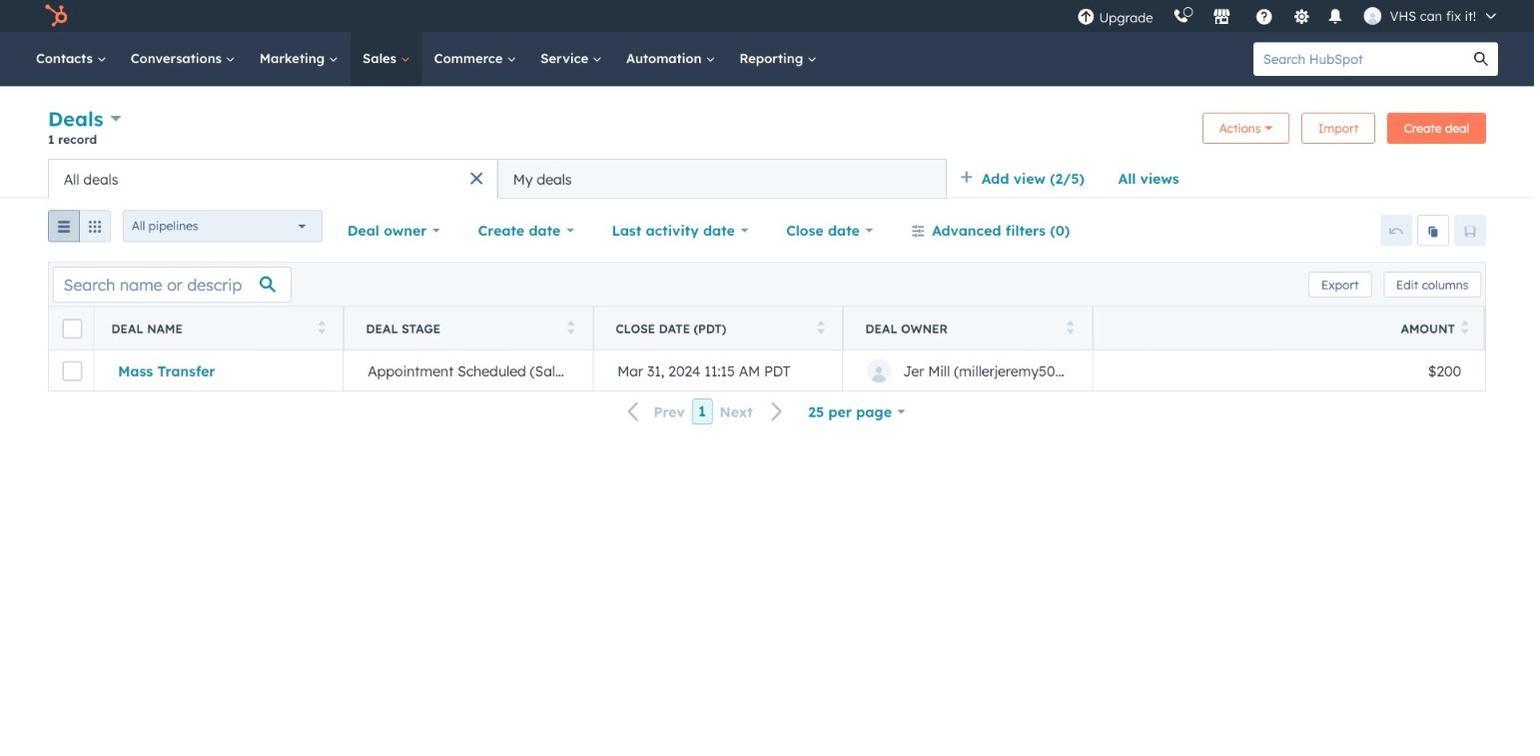 Task type: locate. For each thing, give the bounding box(es) containing it.
group
[[48, 210, 111, 250]]

pagination navigation
[[616, 398, 796, 425]]

1 press to sort. element from the left
[[318, 320, 325, 338]]

press to sort. image
[[568, 320, 575, 334], [818, 320, 825, 334], [1067, 320, 1075, 334]]

1 horizontal spatial press to sort. image
[[818, 320, 825, 334]]

press to sort. element
[[318, 320, 325, 338], [568, 320, 575, 338], [818, 320, 825, 338], [1067, 320, 1075, 338], [1461, 320, 1469, 338]]

menu
[[1068, 0, 1511, 32]]

press to sort. image for third press to sort. element from right
[[818, 320, 825, 334]]

0 horizontal spatial press to sort. image
[[318, 320, 325, 334]]

1 press to sort. image from the left
[[568, 320, 575, 334]]

2 horizontal spatial press to sort. image
[[1067, 320, 1075, 334]]

1 press to sort. image from the left
[[318, 320, 325, 334]]

1 horizontal spatial press to sort. image
[[1461, 320, 1469, 334]]

2 press to sort. image from the left
[[1461, 320, 1469, 334]]

press to sort. image
[[318, 320, 325, 334], [1461, 320, 1469, 334]]

5 press to sort. element from the left
[[1461, 320, 1469, 338]]

Search HubSpot search field
[[1254, 42, 1465, 76]]

0 horizontal spatial press to sort. image
[[568, 320, 575, 334]]

2 press to sort. image from the left
[[818, 320, 825, 334]]

3 press to sort. image from the left
[[1067, 320, 1075, 334]]

press to sort. image for 5th press to sort. element from the right
[[318, 320, 325, 334]]

banner
[[48, 104, 1487, 159]]

press to sort. image for fourth press to sort. element from left
[[1067, 320, 1075, 334]]



Task type: vqa. For each thing, say whether or not it's contained in the screenshot.
out
no



Task type: describe. For each thing, give the bounding box(es) containing it.
Search name or description search field
[[53, 267, 291, 303]]

press to sort. image for 5th press to sort. element from the left
[[1461, 320, 1469, 334]]

jacob simon image
[[1364, 7, 1382, 25]]

marketplaces image
[[1213, 9, 1231, 27]]

2 press to sort. element from the left
[[568, 320, 575, 338]]

4 press to sort. element from the left
[[1067, 320, 1075, 338]]

press to sort. image for 4th press to sort. element from right
[[568, 320, 575, 334]]

3 press to sort. element from the left
[[818, 320, 825, 338]]



